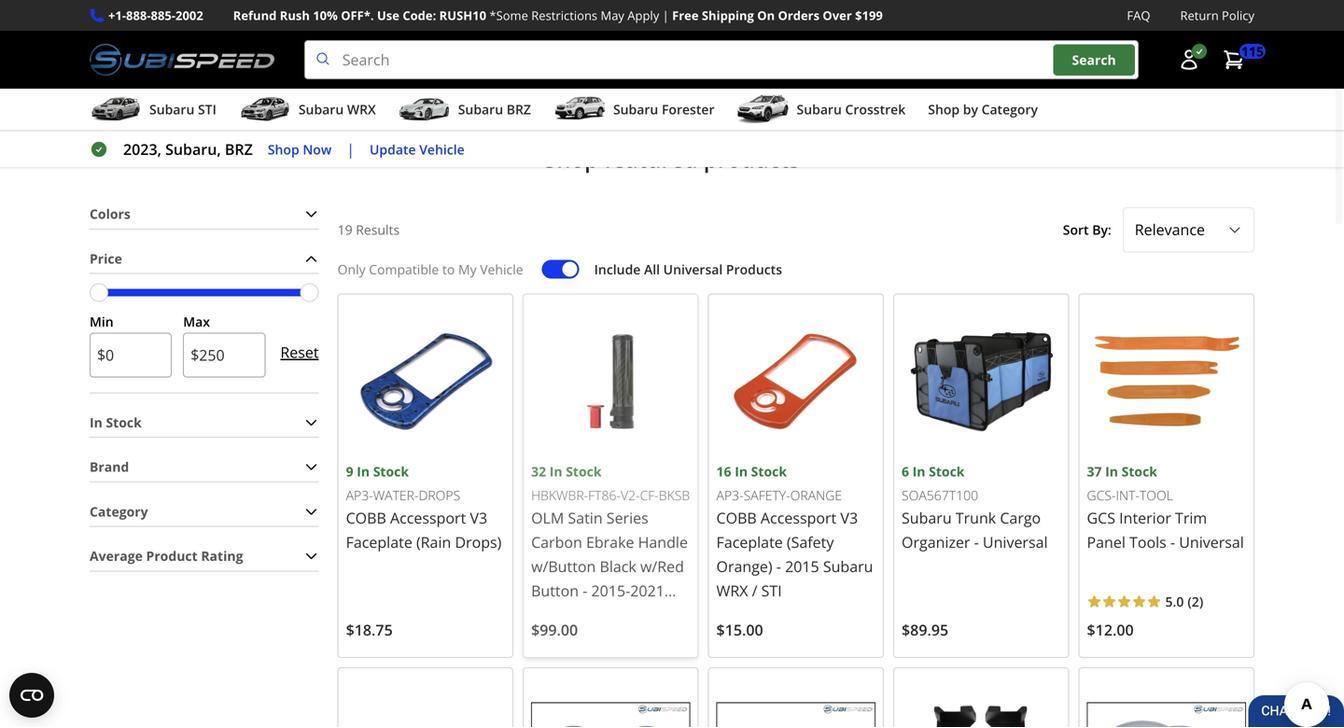 Task type: vqa. For each thing, say whether or not it's contained in the screenshot.


Task type: describe. For each thing, give the bounding box(es) containing it.
driving
[[359, 149, 407, 170]]

subaru wrx button
[[239, 93, 376, 130]]

and down convenience,
[[775, 37, 802, 58]]

$18.75
[[346, 620, 393, 640]]

6
[[902, 462, 909, 480]]

0 horizontal spatial trim
[[578, 60, 607, 80]]

and right "$199"
[[892, 15, 919, 35]]

0 horizontal spatial a
[[347, 149, 355, 170]]

add
[[305, 105, 332, 125]]

subaru,
[[165, 139, 221, 159]]

accessport for (safety
[[761, 508, 836, 528]]

apply
[[627, 7, 659, 24]]

refund
[[233, 7, 277, 24]]

trim
[[1175, 508, 1207, 528]]

husky
[[584, 127, 626, 147]]

9
[[346, 462, 353, 480]]

subaru wrx
[[299, 100, 376, 118]]

*some
[[489, 7, 528, 24]]

category
[[90, 502, 148, 520]]

upgrade
[[732, 82, 790, 102]]

orange
[[790, 486, 842, 504]]

drops
[[419, 486, 460, 504]]

from
[[1059, 37, 1093, 58]]

a subaru forester thumbnail image image
[[553, 95, 606, 123]]

product
[[146, 547, 198, 565]]

seats
[[830, 82, 866, 102]]

covers
[[1022, 82, 1067, 102]]

1 vertical spatial for
[[894, 105, 916, 125]]

soa567t100
[[902, 486, 978, 504]]

2
[[1192, 592, 1199, 610]]

search button
[[1053, 44, 1135, 75]]

0 horizontal spatial for
[[494, 82, 517, 102]]

rush
[[280, 7, 310, 24]]

- inside 16 in stock ap3-safety-orange cobb accessport v3 faceplate (safety orange) - 2015 subaru wrx / sti
[[776, 556, 781, 576]]

useful
[[235, 60, 278, 80]]

in for safety-
[[735, 462, 748, 480]]

my
[[458, 260, 477, 278]]

shop now link
[[268, 139, 332, 160]]

search input field
[[304, 40, 1139, 79]]

floor
[[392, 105, 425, 125]]

category button
[[90, 497, 319, 526]]

lighting,
[[547, 105, 602, 125]]

1 vertical spatial vehicle
[[480, 260, 523, 278]]

subaru brz button
[[398, 93, 531, 130]]

0 horizontal spatial |
[[347, 139, 355, 159]]

0 horizontal spatial quality
[[938, 82, 985, 102]]

sti inside dropdown button
[[198, 100, 216, 118]]

safety-
[[744, 486, 790, 504]]

cargo
[[1000, 508, 1041, 528]]

shop for shop featured products
[[544, 144, 598, 174]]

forester,
[[303, 37, 365, 58]]

reset
[[280, 342, 319, 362]]

rating
[[201, 547, 243, 565]]

)
[[1199, 592, 1203, 610]]

your down appearance.
[[822, 127, 854, 147]]

faq
[[1127, 7, 1150, 24]]

cobb accessport v3 faceplate (safety orange) - 2015 subaru wrx / sti image
[[716, 302, 875, 461]]

your up "add"
[[291, 82, 323, 102]]

the up customize
[[693, 15, 716, 35]]

our
[[271, 15, 295, 35]]

your down practicality
[[967, 37, 999, 58]]

gcs-
[[1087, 486, 1116, 504]]

v3 for cobb accessport v3 faceplate (safety orange) - 2015 subaru wrx / sti
[[840, 508, 858, 528]]

(rain
[[416, 532, 451, 552]]

and down search button
[[1071, 82, 1098, 102]]

int-
[[1116, 486, 1140, 504]]

button image
[[1178, 49, 1200, 71]]

shop featured products
[[544, 144, 800, 174]]

a subaru wrx thumbnail image image
[[239, 95, 291, 123]]

orderly
[[369, 82, 419, 102]]

only
[[337, 260, 366, 278]]

items
[[327, 82, 365, 102]]

and down "range"
[[369, 37, 395, 58]]

trunk
[[988, 60, 1025, 80]]

shipping
[[702, 7, 754, 24]]

of down practicality
[[949, 37, 963, 58]]

accessport for (rain
[[390, 508, 466, 528]]

gcs "sti" style led light up coasters (white) - universal image
[[716, 676, 875, 727]]

1 organizers from the left
[[282, 60, 355, 80]]

in for ft86-
[[549, 462, 562, 480]]

convenience,
[[720, 15, 811, 35]]

open widget image
[[9, 673, 54, 718]]

minimum slider
[[90, 283, 108, 302]]

16
[[716, 462, 731, 480]]

+1-
[[108, 7, 126, 24]]

subispeed logo image
[[90, 40, 274, 79]]

great
[[957, 105, 993, 125]]

6 in stock soa567t100 subaru trunk cargo organizer - universal
[[902, 462, 1048, 552]]

in for water-
[[357, 462, 370, 480]]

on
[[757, 7, 775, 24]]

seat
[[989, 82, 1018, 102]]

(
[[1188, 592, 1192, 610]]

ap3- for cobb accessport v3 faceplate (safety orange) - 2015 subaru wrx / sti
[[716, 486, 744, 504]]

interior
[[1119, 508, 1171, 528]]

subaru crosstrek
[[797, 100, 906, 118]]

gcs
[[1087, 508, 1115, 528]]

2023, subaru, brz
[[123, 139, 253, 159]]

1 horizontal spatial improve
[[715, 105, 773, 125]]

cushions.
[[235, 105, 301, 125]]

a subaru brz thumbnail image image
[[398, 95, 451, 123]]

maximum slider
[[300, 283, 319, 302]]

in for subaru
[[912, 462, 925, 480]]

faceplate for (rain
[[346, 532, 412, 552]]

ft86-
[[588, 486, 621, 504]]

subaru trunk cargo organizer - universal image
[[902, 302, 1061, 461]]

to down useful
[[235, 82, 250, 102]]

ap3- for cobb accessport v3 faceplate (rain drops)
[[346, 486, 373, 504]]

by
[[963, 100, 978, 118]]

0 horizontal spatial improve
[[632, 15, 689, 35]]

panel
[[1087, 532, 1125, 552]]

subaru sti
[[149, 100, 216, 118]]

everything
[[537, 37, 610, 58]]

select... image
[[1227, 222, 1242, 237]]

protection,
[[652, 82, 728, 102]]

mats,
[[428, 105, 467, 125]]

use
[[377, 7, 399, 24]]

price
[[90, 250, 122, 267]]

2 horizontal spatial improve
[[806, 37, 863, 58]]

shop for shop now
[[268, 140, 299, 158]]

stock for int-
[[1122, 462, 1157, 480]]

code:
[[403, 7, 436, 24]]

(safety
[[787, 532, 834, 552]]

32 in stock hbkwbr-ft86-v2-cf-bksb
[[531, 462, 690, 504]]

cobb accessport v3 faceplate (rain drops) image
[[346, 302, 505, 461]]

1 horizontal spatial you
[[614, 37, 639, 58]]

1 vertical spatial trim
[[636, 105, 665, 125]]

liners,
[[911, 60, 953, 80]]

0 horizontal spatial you
[[574, 15, 599, 35]]

liners.
[[630, 127, 676, 147]]

by:
[[1092, 221, 1111, 238]]

2 organizers from the left
[[1029, 60, 1102, 80]]

/
[[752, 581, 757, 601]]

min
[[90, 313, 114, 331]]

the up cargo
[[867, 37, 890, 58]]

read more
[[638, 96, 706, 114]]

a subaru crosstrek thumbnail image image
[[737, 95, 789, 123]]

stock for safety-
[[751, 462, 787, 480]]

universal inside "6 in stock soa567t100 subaru trunk cargo organizer - universal"
[[983, 532, 1048, 552]]

stock for water-
[[373, 462, 409, 480]]

of up crosstrek.
[[413, 15, 427, 35]]

to down have
[[502, 60, 516, 80]]

and down upgrades.
[[621, 82, 648, 102]]

and up husky
[[606, 105, 632, 125]]

+1-888-885-2002 link
[[108, 6, 203, 25]]

gcs interior trim panel tools - universal image
[[1087, 302, 1246, 461]]

make
[[680, 127, 718, 147]]

with
[[870, 82, 900, 102]]

10%
[[313, 7, 338, 24]]

price button
[[90, 244, 319, 273]]



Task type: locate. For each thing, give the bounding box(es) containing it.
trunk
[[956, 508, 996, 528]]

|
[[662, 7, 669, 24], [347, 139, 355, 159]]

in right 32
[[549, 462, 562, 480]]

cobb down safety-
[[716, 508, 757, 528]]

sort by:
[[1063, 221, 1111, 238]]

cargo
[[869, 60, 907, 80]]

1 v3 from the left
[[470, 508, 487, 528]]

brz inside dropdown button
[[507, 100, 531, 118]]

max
[[183, 313, 210, 331]]

we
[[473, 37, 496, 58]]

1 horizontal spatial universal
[[983, 532, 1048, 552]]

1 cobb from the left
[[346, 508, 386, 528]]

- right tools
[[1170, 532, 1175, 552]]

2015
[[785, 556, 819, 576]]

universal right all
[[663, 260, 723, 278]]

off*.
[[341, 7, 374, 24]]

now
[[303, 140, 332, 158]]

quality up great
[[938, 82, 985, 102]]

shop for shop by category
[[928, 100, 960, 118]]

9 in stock ap3-water-drops cobb accessport v3 faceplate (rain drops)
[[346, 462, 502, 552]]

in up 'brand'
[[90, 413, 103, 431]]

appearance.
[[803, 105, 890, 125]]

your down organizers,
[[794, 82, 826, 102]]

cobb down 'water-'
[[346, 508, 386, 528]]

0 vertical spatial a
[[912, 127, 920, 147]]

vehicle right my
[[480, 260, 523, 278]]

1 vertical spatial improve
[[806, 37, 863, 58]]

vehicle,
[[1003, 37, 1055, 58]]

2 ap3- from the left
[[716, 486, 744, 504]]

cobb inside 9 in stock ap3-water-drops cobb accessport v3 faceplate (rain drops)
[[346, 508, 386, 528]]

1 horizontal spatial for
[[894, 105, 916, 125]]

of up vehicle,
[[1002, 15, 1016, 35]]

stock up safety-
[[751, 462, 787, 480]]

in right 9
[[357, 462, 370, 480]]

high-
[[903, 82, 938, 102]]

improve up organizers,
[[806, 37, 863, 58]]

ap3- inside 9 in stock ap3-water-drops cobb accessport v3 faceplate (rain drops)
[[346, 486, 373, 504]]

in right 37
[[1105, 462, 1118, 480]]

1 horizontal spatial ap3-
[[716, 486, 744, 504]]

stock inside 16 in stock ap3-safety-orange cobb accessport v3 faceplate (safety orange) - 2015 subaru wrx / sti
[[751, 462, 787, 480]]

stock up 'water-'
[[373, 462, 409, 480]]

ap3- down 16
[[716, 486, 744, 504]]

range
[[369, 15, 409, 35]]

wrx
[[347, 100, 376, 118], [716, 581, 748, 601]]

- left 2015
[[776, 556, 781, 576]]

in stock button
[[90, 408, 319, 437]]

1 ap3- from the left
[[346, 486, 373, 504]]

| left free
[[662, 7, 669, 24]]

weathertech cargotech cargo containment system for your trunk - universal image
[[902, 676, 1061, 727]]

in right 16
[[735, 462, 748, 480]]

- down trunk
[[974, 532, 979, 552]]

and down covers
[[1048, 105, 1074, 125]]

faceplate up orange)
[[716, 532, 783, 552]]

0 horizontal spatial sti
[[198, 100, 216, 118]]

the down the upgrade
[[777, 105, 800, 125]]

v3 for cobb accessport v3 faceplate (rain drops)
[[470, 508, 487, 528]]

for
[[494, 82, 517, 102], [894, 105, 916, 125]]

vehicle inside button
[[419, 140, 465, 158]]

2 vertical spatial improve
[[715, 105, 773, 125]]

brand button
[[90, 453, 319, 481]]

accessport up (safety
[[761, 508, 836, 528]]

wrx inside 16 in stock ap3-safety-orange cobb accessport v3 faceplate (safety orange) - 2015 subaru wrx / sti
[[716, 581, 748, 601]]

16 in stock ap3-safety-orange cobb accessport v3 faceplate (safety orange) - 2015 subaru wrx / sti
[[716, 462, 873, 601]]

all
[[644, 260, 660, 278]]

0 vertical spatial quality
[[938, 82, 985, 102]]

0 horizontal spatial vehicle
[[419, 140, 465, 158]]

$99.00
[[531, 620, 578, 640]]

1 horizontal spatial -
[[974, 532, 979, 552]]

stock up soa567t100
[[929, 462, 965, 480]]

cobb
[[346, 508, 386, 528], [716, 508, 757, 528]]

19
[[337, 221, 352, 238]]

cf-
[[640, 486, 659, 504]]

category
[[981, 100, 1038, 118]]

2 faceplate from the left
[[716, 532, 783, 552]]

opulent
[[520, 60, 574, 80]]

with
[[235, 15, 267, 35]]

in inside 37 in stock gcs-int-tool gcs interior trim panel tools - universal
[[1105, 462, 1118, 480]]

you up "everything"
[[574, 15, 599, 35]]

of down category
[[994, 127, 1008, 147]]

and down about
[[317, 149, 343, 170]]

$15.00
[[716, 620, 763, 640]]

shop inside "link"
[[268, 140, 299, 158]]

universal down 'trim'
[[1179, 532, 1244, 552]]

subaru brz
[[458, 100, 531, 118]]

2 horizontal spatial interior
[[894, 37, 945, 58]]

for up inside
[[494, 82, 517, 102]]

1 horizontal spatial quality
[[997, 105, 1044, 125]]

stock inside 32 in stock hbkwbr-ft86-v2-cf-bksb
[[566, 462, 602, 480]]

$89.95
[[902, 620, 948, 640]]

and down lighting,
[[553, 127, 580, 147]]

Min text field
[[90, 333, 172, 377]]

1 horizontal spatial vehicle
[[480, 260, 523, 278]]

- inside 37 in stock gcs-int-tool gcs interior trim panel tools - universal
[[1170, 532, 1175, 552]]

v3 inside 9 in stock ap3-water-drops cobb accessport v3 faceplate (rain drops)
[[470, 508, 487, 528]]

0 horizontal spatial v3
[[470, 508, 487, 528]]

faceplate down 'water-'
[[346, 532, 412, 552]]

organizers,
[[788, 60, 865, 80]]

1 horizontal spatial cobb
[[716, 508, 757, 528]]

1 vertical spatial brz
[[225, 139, 253, 159]]

trim
[[578, 60, 607, 80], [636, 105, 665, 125]]

tool
[[1140, 486, 1173, 504]]

interior up liners,
[[894, 37, 945, 58]]

sti up subaru,
[[198, 100, 216, 118]]

accessories,
[[486, 15, 570, 35]]

stock inside "6 in stock soa567t100 subaru trunk cargo organizer - universal"
[[929, 462, 965, 480]]

accessport
[[390, 508, 466, 528], [761, 508, 836, 528]]

1 horizontal spatial trim
[[636, 105, 665, 125]]

1 horizontal spatial organizers
[[1029, 60, 1102, 80]]

1 horizontal spatial faceplate
[[716, 532, 783, 552]]

refund rush 10% off*. use code: rush10 *some restrictions may apply | free shipping on orders over $199
[[233, 7, 883, 24]]

0 vertical spatial interior
[[431, 15, 482, 35]]

vehicle down mats,
[[419, 140, 465, 158]]

1 accessport from the left
[[390, 508, 466, 528]]

to left my
[[442, 260, 455, 278]]

1 horizontal spatial shop
[[544, 144, 598, 174]]

utilize
[[684, 60, 727, 80]]

2 vertical spatial interior
[[749, 127, 800, 147]]

0 vertical spatial |
[[662, 7, 669, 24]]

you down can
[[614, 37, 639, 58]]

brand
[[90, 458, 129, 476]]

subaru inside 16 in stock ap3-safety-orange cobb accessport v3 faceplate (safety orange) - 2015 subaru wrx / sti
[[823, 556, 873, 576]]

the right make on the right top of page
[[722, 127, 745, 147]]

v3 inside 16 in stock ap3-safety-orange cobb accessport v3 faceplate (safety orange) - 2015 subaru wrx / sti
[[840, 508, 858, 528]]

in inside "6 in stock soa567t100 subaru trunk cargo organizer - universal"
[[912, 462, 925, 480]]

1 horizontal spatial sti
[[761, 581, 782, 601]]

wrx left /
[[716, 581, 748, 601]]

- inside "6 in stock soa567t100 subaru trunk cargo organizer - universal"
[[974, 532, 979, 552]]

restrictions
[[531, 7, 597, 24]]

2 horizontal spatial shop
[[928, 100, 960, 118]]

organizers down from
[[1029, 60, 1102, 80]]

0 horizontal spatial shop
[[268, 140, 299, 158]]

1 horizontal spatial wrx
[[716, 581, 748, 601]]

wrx up about
[[347, 100, 376, 118]]

faceplate for (safety
[[716, 532, 783, 552]]

update
[[370, 140, 416, 158]]

think
[[289, 127, 324, 147]]

trim up comfort
[[578, 60, 607, 80]]

2 cobb from the left
[[716, 508, 757, 528]]

1 vertical spatial quality
[[997, 105, 1044, 125]]

115
[[1241, 42, 1264, 60]]

1 horizontal spatial interior
[[749, 127, 800, 147]]

stock for ft86-
[[566, 462, 602, 480]]

0 horizontal spatial -
[[776, 556, 781, 576]]

brz up weathertech,
[[507, 100, 531, 118]]

| right now
[[347, 139, 355, 159]]

universal down cargo
[[983, 532, 1048, 552]]

and left trunk
[[957, 60, 984, 80]]

trim up the liners.
[[636, 105, 665, 125]]

your up vehicle,
[[1020, 15, 1052, 35]]

can
[[603, 15, 628, 35]]

experience
[[411, 149, 487, 170]]

2 accessport from the left
[[761, 508, 836, 528]]

-
[[974, 532, 979, 552], [1170, 532, 1175, 552], [776, 556, 781, 576]]

0 horizontal spatial interior
[[431, 15, 482, 35]]

a down about
[[347, 149, 355, 170]]

cobb for cobb accessport v3 faceplate (rain drops)
[[346, 508, 386, 528]]

in right 6
[[912, 462, 925, 480]]

1 vertical spatial wrx
[[716, 581, 748, 601]]

to up make on the right top of page
[[697, 105, 711, 125]]

1 horizontal spatial |
[[662, 7, 669, 24]]

olm satin series carbon ebrake handle w/button black w/red button - 2015-2021 subaru wrx / sti / 2014-2018 forester / 2013-2017 crosstrek / 2013-2016 scion fr-s / 2013-2024 subaru brz / 2017-2020 toyota 86 / 2022-2024 gr86 image
[[531, 302, 690, 461]]

and up orderly
[[359, 60, 385, 80]]

stock inside 37 in stock gcs-int-tool gcs interior trim panel tools - universal
[[1122, 462, 1157, 480]]

enhancer.
[[491, 149, 561, 170]]

return
[[1180, 7, 1219, 24]]

subaru inside "6 in stock soa567t100 subaru trunk cargo organizer - universal"
[[902, 508, 952, 528]]

0 horizontal spatial faceplate
[[346, 532, 412, 552]]

quality down seat
[[997, 105, 1044, 125]]

0 vertical spatial trim
[[578, 60, 607, 80]]

accessport up "(rain"
[[390, 508, 466, 528]]

0 vertical spatial sti
[[198, 100, 216, 118]]

2 v3 from the left
[[840, 508, 858, 528]]

0 horizontal spatial ap3-
[[346, 486, 373, 504]]

stock inside dropdown button
[[106, 413, 142, 431]]

gcs "wrx" style led light up coasters (white) - universal image
[[1087, 676, 1246, 727]]

brz down cushions.
[[225, 139, 253, 159]]

faceplate inside 9 in stock ap3-water-drops cobb accessport v3 faceplate (rain drops)
[[346, 532, 412, 552]]

colors
[[90, 205, 131, 223]]

faceplate inside 16 in stock ap3-safety-orange cobb accessport v3 faceplate (safety orange) - 2015 subaru wrx / sti
[[716, 532, 783, 552]]

for down high-
[[894, 105, 916, 125]]

0 vertical spatial brz
[[507, 100, 531, 118]]

1 horizontal spatial brz
[[507, 100, 531, 118]]

2 horizontal spatial universal
[[1179, 532, 1244, 552]]

a subaru sti thumbnail image image
[[90, 95, 142, 123]]

ap3- inside 16 in stock ap3-safety-orange cobb accessport v3 faceplate (safety orange) - 2015 subaru wrx / sti
[[716, 486, 744, 504]]

faq link
[[1127, 6, 1150, 25]]

forester
[[662, 100, 714, 118]]

1 horizontal spatial a
[[912, 127, 920, 147]]

0 horizontal spatial cobb
[[346, 508, 386, 528]]

1 faceplate from the left
[[346, 532, 412, 552]]

accessport inside 9 in stock ap3-water-drops cobb accessport v3 faceplate (rain drops)
[[390, 508, 466, 528]]

stock for subaru
[[929, 462, 965, 480]]

cobb inside 16 in stock ap3-safety-orange cobb accessport v3 faceplate (safety orange) - 2015 subaru wrx / sti
[[716, 508, 757, 528]]

only compatible to my vehicle
[[337, 260, 523, 278]]

cobb for cobb accessport v3 faceplate (safety orange) - 2015 subaru wrx / sti
[[716, 508, 757, 528]]

1 vertical spatial |
[[347, 139, 355, 159]]

crosstrek.
[[399, 37, 470, 58]]

1 vertical spatial you
[[614, 37, 639, 58]]

organizers down forester,
[[282, 60, 355, 80]]

0 horizontal spatial accessport
[[390, 508, 466, 528]]

in inside 32 in stock hbkwbr-ft86-v2-cf-bksb
[[549, 462, 562, 480]]

over
[[823, 7, 852, 24]]

more
[[521, 82, 558, 102]]

Max text field
[[183, 333, 265, 377]]

stock up int-
[[1122, 462, 1157, 480]]

0 horizontal spatial universal
[[663, 260, 723, 278]]

1 vertical spatial interior
[[894, 37, 945, 58]]

in inside 16 in stock ap3-safety-orange cobb accessport v3 faceplate (safety orange) - 2015 subaru wrx / sti
[[735, 462, 748, 480]]

universal
[[663, 260, 723, 278], [983, 532, 1048, 552], [1179, 532, 1244, 552]]

ap3- down 9
[[346, 486, 373, 504]]

update vehicle button
[[370, 139, 465, 160]]

kits
[[669, 105, 693, 125]]

0 vertical spatial vehicle
[[419, 140, 465, 158]]

0 vertical spatial wrx
[[347, 100, 376, 118]]

bksb
[[659, 486, 690, 504]]

Select... button
[[1123, 207, 1254, 252]]

average
[[90, 547, 143, 565]]

sti right /
[[761, 581, 782, 601]]

shop inside dropdown button
[[928, 100, 960, 118]]

1 horizontal spatial v3
[[840, 508, 858, 528]]

1 vertical spatial sti
[[761, 581, 782, 601]]

universal inside 37 in stock gcs-int-tool gcs interior trim panel tools - universal
[[1179, 532, 1244, 552]]

improve up need
[[632, 15, 689, 35]]

your
[[1020, 15, 1052, 35], [967, 37, 999, 58], [291, 82, 323, 102], [794, 82, 826, 102], [822, 127, 854, 147], [1012, 127, 1043, 147]]

2023,
[[123, 139, 161, 159]]

0 horizontal spatial wrx
[[347, 100, 376, 118]]

0 vertical spatial for
[[494, 82, 517, 102]]

gcs "wrx" style led light up coasters (red) - universal image
[[531, 676, 690, 727]]

wrx inside dropdown button
[[347, 100, 376, 118]]

of down appearance.
[[804, 127, 818, 147]]

v3 up drops)
[[470, 508, 487, 528]]

sti inside 16 in stock ap3-safety-orange cobb accessport v3 faceplate (safety orange) - 2015 subaru wrx / sti
[[761, 581, 782, 601]]

sort
[[1063, 221, 1089, 238]]

v3 down orange
[[840, 508, 858, 528]]

water-
[[373, 486, 419, 504]]

in inside 9 in stock ap3-water-drops cobb accessport v3 faceplate (rain drops)
[[357, 462, 370, 480]]

shop by category button
[[928, 93, 1038, 130]]

2 horizontal spatial -
[[1170, 532, 1175, 552]]

in inside in stock dropdown button
[[90, 413, 103, 431]]

stock up ft86-
[[566, 462, 602, 480]]

888-
[[126, 7, 151, 24]]

interior up crosstrek.
[[431, 15, 482, 35]]

options
[[445, 60, 498, 80]]

subaru crosstrek button
[[737, 93, 906, 130]]

quality
[[938, 82, 985, 102], [997, 105, 1044, 125]]

1 vertical spatial a
[[347, 149, 355, 170]]

0 horizontal spatial organizers
[[282, 60, 355, 80]]

0 vertical spatial improve
[[632, 15, 689, 35]]

5.0 ( 2 )
[[1165, 592, 1203, 610]]

search
[[1072, 51, 1116, 68]]

improve down the upgrade
[[715, 105, 773, 125]]

stock inside 9 in stock ap3-water-drops cobb accessport v3 faceplate (rain drops)
[[373, 462, 409, 480]]

your down category
[[1012, 127, 1043, 147]]

to up utilize
[[682, 37, 697, 58]]

interior down the a subaru crosstrek thumbnail image
[[749, 127, 800, 147]]

32
[[531, 462, 546, 480]]

a left reflection
[[912, 127, 920, 147]]

stock up 'brand'
[[106, 413, 142, 431]]

1 horizontal spatial accessport
[[761, 508, 836, 528]]

a
[[912, 127, 920, 147], [347, 149, 355, 170]]

compatible
[[369, 260, 439, 278]]

0 vertical spatial you
[[574, 15, 599, 35]]

brands
[[373, 127, 421, 147]]

0 horizontal spatial brz
[[225, 139, 253, 159]]

in for int-
[[1105, 462, 1118, 480]]

accessport inside 16 in stock ap3-safety-orange cobb accessport v3 faceplate (safety orange) - 2015 subaru wrx / sti
[[761, 508, 836, 528]]

reflection
[[924, 127, 990, 147]]

products
[[726, 260, 782, 278]]



